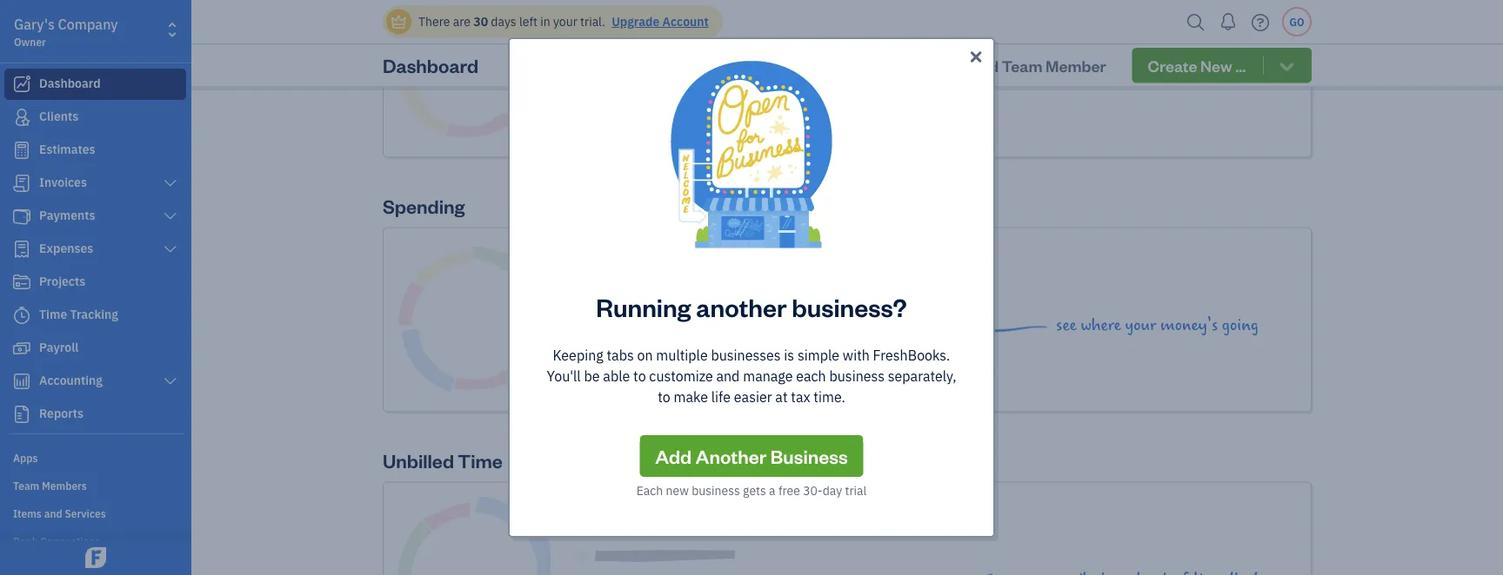 Task type: locate. For each thing, give the bounding box(es) containing it.
1 horizontal spatial your
[[1073, 62, 1104, 81]]

1 chevron large down image from the top
[[162, 210, 178, 224]]

manage
[[743, 368, 793, 386]]

days
[[491, 13, 516, 30]]

dashboard image
[[11, 76, 32, 93]]

to
[[633, 368, 646, 386], [658, 388, 671, 407]]

0 vertical spatial your
[[553, 13, 578, 30]]

main element
[[0, 0, 235, 576]]

0 vertical spatial money's
[[1109, 62, 1166, 81]]

add inside "button"
[[655, 444, 692, 469]]

trial
[[845, 483, 867, 499]]

add another business button
[[640, 436, 864, 478]]

see where your money's going
[[1056, 317, 1259, 336]]

2 horizontal spatial your
[[1125, 317, 1157, 336]]

are
[[453, 13, 471, 30]]

chevron large down image for invoice image
[[162, 177, 178, 191]]

2 chevron large down image from the top
[[162, 243, 178, 257]]

make
[[674, 388, 708, 407]]

chevron large down image for chart icon
[[162, 375, 178, 389]]

1 horizontal spatial add
[[969, 55, 999, 75]]

1 vertical spatial where
[[1081, 317, 1121, 336]]

1 vertical spatial money's
[[1161, 317, 1218, 336]]

unbilled
[[383, 449, 454, 474]]

money's
[[1109, 62, 1166, 81], [1161, 317, 1218, 336]]

0 vertical spatial chevron large down image
[[162, 210, 178, 224]]

life
[[712, 388, 731, 407]]

where for see where your money's going
[[1081, 317, 1121, 336]]

and
[[716, 368, 740, 386]]

your
[[553, 13, 578, 30], [1073, 62, 1104, 81], [1125, 317, 1157, 336]]

running another business? dialog
[[0, 17, 1503, 559]]

running
[[596, 291, 691, 323]]

add for add another business
[[655, 444, 692, 469]]

business
[[830, 368, 885, 386], [692, 483, 740, 499]]

1 vertical spatial your
[[1073, 62, 1104, 81]]

there are 30 days left in your trial. upgrade account
[[419, 13, 709, 30]]

on
[[637, 347, 653, 365]]

freshbooks.
[[873, 347, 950, 365]]

1 horizontal spatial where
[[1081, 317, 1121, 336]]

expense image
[[11, 241, 32, 258]]

business down another
[[692, 483, 740, 499]]

business?
[[792, 291, 907, 323]]

trial.
[[580, 13, 605, 30]]

where for see where your money's coming from
[[1029, 62, 1069, 81]]

businesses
[[711, 347, 781, 365]]

account
[[663, 13, 709, 30]]

1 vertical spatial add
[[655, 444, 692, 469]]

close image
[[967, 46, 985, 67]]

0 vertical spatial chevron large down image
[[162, 177, 178, 191]]

money image
[[11, 340, 32, 358]]

business down with
[[830, 368, 885, 386]]

add inside button
[[969, 55, 999, 75]]

another
[[696, 291, 787, 323]]

0 vertical spatial see
[[1004, 62, 1025, 81]]

to down on
[[633, 368, 646, 386]]

your for see where your money's coming from
[[1073, 62, 1104, 81]]

1 vertical spatial chevron large down image
[[162, 243, 178, 257]]

1 vertical spatial see
[[1056, 317, 1077, 336]]

0 horizontal spatial add
[[655, 444, 692, 469]]

you'll
[[547, 368, 581, 386]]

1 horizontal spatial see
[[1056, 317, 1077, 336]]

0 horizontal spatial where
[[1029, 62, 1069, 81]]

from
[[1225, 62, 1259, 81]]

chevron large down image
[[162, 177, 178, 191], [162, 243, 178, 257]]

1 vertical spatial chevron large down image
[[162, 375, 178, 389]]

your for see where your money's going
[[1125, 317, 1157, 336]]

to left make
[[658, 388, 671, 407]]

keeping tabs on multiple businesses is simple with freshbooks. you'll be able to customize and manage each business separately, to make life easier at tax time.
[[547, 347, 957, 407]]

see where your money's coming from
[[1004, 62, 1259, 81]]

2 vertical spatial your
[[1125, 317, 1157, 336]]

payment image
[[11, 208, 32, 225]]

30
[[474, 13, 488, 30]]

owner
[[14, 35, 46, 49]]

business inside keeping tabs on multiple businesses is simple with freshbooks. you'll be able to customize and manage each business separately, to make life easier at tax time.
[[830, 368, 885, 386]]

1 horizontal spatial to
[[658, 388, 671, 407]]

0 horizontal spatial your
[[553, 13, 578, 30]]

1 vertical spatial business
[[692, 483, 740, 499]]

money's left coming
[[1109, 62, 1166, 81]]

0 horizontal spatial see
[[1004, 62, 1025, 81]]

with
[[843, 347, 870, 365]]

add up new
[[655, 444, 692, 469]]

0 vertical spatial business
[[830, 368, 885, 386]]

see for see where your money's coming from
[[1004, 62, 1025, 81]]

new
[[666, 483, 689, 499]]

0 horizontal spatial to
[[633, 368, 646, 386]]

gets
[[743, 483, 766, 499]]

gary's company owner
[[14, 15, 118, 49]]

spending
[[383, 194, 465, 219]]

add left team
[[969, 55, 999, 75]]

2 chevron large down image from the top
[[162, 375, 178, 389]]

upgrade account link
[[608, 13, 709, 30]]

where
[[1029, 62, 1069, 81], [1081, 317, 1121, 336]]

add
[[969, 55, 999, 75], [655, 444, 692, 469]]

gary's
[[14, 15, 55, 33]]

money's left going
[[1161, 317, 1218, 336]]

timer image
[[11, 307, 32, 325]]

0 vertical spatial where
[[1029, 62, 1069, 81]]

0 vertical spatial add
[[969, 55, 999, 75]]

at
[[776, 388, 788, 407]]

1 chevron large down image from the top
[[162, 177, 178, 191]]

chevron large down image
[[162, 210, 178, 224], [162, 375, 178, 389]]

see
[[1004, 62, 1025, 81], [1056, 317, 1077, 336]]

going
[[1222, 317, 1259, 336]]

1 horizontal spatial business
[[830, 368, 885, 386]]



Task type: describe. For each thing, give the bounding box(es) containing it.
0 horizontal spatial business
[[692, 483, 740, 499]]

search image
[[1182, 9, 1210, 35]]

time
[[458, 449, 503, 474]]

keeping
[[553, 347, 604, 365]]

easier
[[734, 388, 772, 407]]

chevron large down image for 'payment' image
[[162, 210, 178, 224]]

simple
[[798, 347, 840, 365]]

money's for going
[[1161, 317, 1218, 336]]

each
[[637, 483, 663, 499]]

a
[[769, 483, 776, 499]]

free
[[779, 483, 800, 499]]

chevron large down image for the expense image
[[162, 243, 178, 257]]

running another business?
[[596, 291, 907, 323]]

left
[[519, 13, 538, 30]]

freshbooks image
[[82, 548, 110, 569]]

coming
[[1170, 62, 1221, 81]]

crown image
[[390, 13, 408, 31]]

dashboard
[[383, 53, 479, 78]]

report image
[[11, 406, 32, 424]]

separately,
[[888, 368, 957, 386]]

go to help image
[[1247, 9, 1275, 35]]

add another business
[[655, 444, 848, 469]]

items and services image
[[13, 506, 186, 520]]

in
[[540, 13, 550, 30]]

bank connections image
[[13, 534, 186, 548]]

upgrade
[[612, 13, 660, 30]]

client image
[[11, 109, 32, 126]]

there
[[419, 13, 450, 30]]

be
[[584, 368, 600, 386]]

apps image
[[13, 451, 186, 465]]

30-
[[803, 483, 823, 499]]

business
[[771, 444, 848, 469]]

is
[[784, 347, 794, 365]]

1 vertical spatial to
[[658, 388, 671, 407]]

each new business gets a free 30-day trial
[[637, 483, 867, 499]]

unbilled time
[[383, 449, 503, 474]]

money's for coming
[[1109, 62, 1166, 81]]

team members image
[[13, 479, 186, 492]]

member
[[1046, 55, 1107, 75]]

project image
[[11, 274, 32, 291]]

team
[[1002, 55, 1043, 75]]

invoice image
[[11, 175, 32, 192]]

estimate image
[[11, 142, 32, 159]]

add for add team member
[[969, 55, 999, 75]]

multiple
[[656, 347, 708, 365]]

0 vertical spatial to
[[633, 368, 646, 386]]

able
[[603, 368, 630, 386]]

tabs
[[607, 347, 634, 365]]

time.
[[814, 388, 845, 407]]

company
[[58, 15, 118, 33]]

another
[[696, 444, 767, 469]]

chart image
[[11, 373, 32, 391]]

tax
[[791, 388, 811, 407]]

see for see where your money's going
[[1056, 317, 1077, 336]]

add team member button
[[953, 48, 1122, 83]]

add team member
[[969, 55, 1107, 75]]

customize
[[649, 368, 713, 386]]

each
[[796, 368, 826, 386]]

day
[[823, 483, 842, 499]]



Task type: vqa. For each thing, say whether or not it's contained in the screenshot.
bottommost Time Tracking
no



